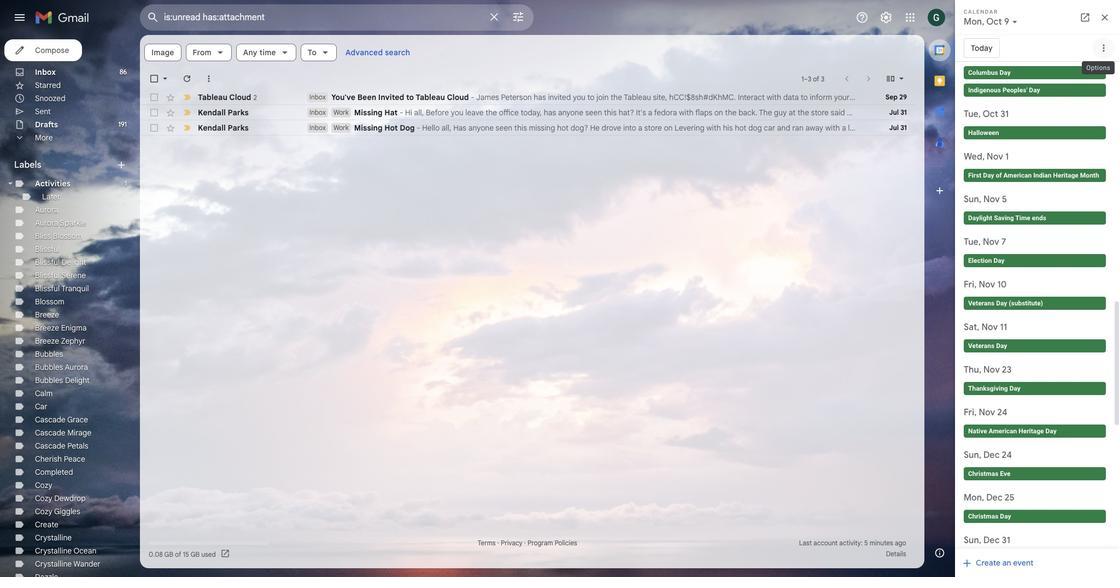 Task type: vqa. For each thing, say whether or not it's contained in the screenshot.
'Addresses'
no



Task type: locate. For each thing, give the bounding box(es) containing it.
2 crystalline from the top
[[35, 546, 72, 556]]

breeze
[[35, 310, 59, 320], [35, 323, 59, 333], [35, 336, 59, 346]]

1 gb from the left
[[164, 550, 173, 559]]

blossom down sparkle
[[53, 231, 82, 241]]

create link
[[35, 520, 58, 530]]

leave
[[466, 108, 484, 118]]

0 vertical spatial delight
[[62, 258, 86, 267]]

15
[[183, 550, 189, 559]]

2 bubbles from the top
[[35, 363, 63, 372]]

0 vertical spatial has
[[534, 92, 546, 102]]

0 horizontal spatial 3
[[808, 75, 812, 83]]

0 vertical spatial all
[[1013, 108, 1021, 118]]

missing down been
[[354, 108, 383, 118]]

jul 31 for seen
[[890, 108, 907, 116]]

0 vertical spatial work
[[334, 108, 349, 116]]

0 vertical spatial missing
[[354, 108, 383, 118]]

a right it's
[[648, 108, 653, 118]]

all right do.
[[1013, 108, 1021, 118]]

hot right his
[[735, 123, 747, 133]]

on right flaps
[[715, 108, 723, 118]]

delight down bubbles aurora link
[[65, 376, 90, 386]]

this down today,
[[514, 123, 527, 133]]

2 parks from the top
[[228, 123, 249, 133]]

2 row from the top
[[140, 105, 1035, 120]]

1 horizontal spatial this
[[604, 108, 617, 118]]

customize
[[888, 92, 925, 102]]

anyone up dog?
[[558, 108, 584, 118]]

parks
[[228, 108, 249, 118], [228, 123, 249, 133]]

2 vertical spatial crystalline
[[35, 559, 72, 569]]

None search field
[[140, 4, 534, 31]]

inform
[[810, 92, 832, 102]]

it's
[[636, 108, 646, 118]]

1 vertical spatial 1
[[124, 179, 127, 188]]

None checkbox
[[149, 73, 160, 84], [149, 122, 160, 133], [149, 73, 160, 84], [149, 122, 160, 133]]

sent link
[[35, 107, 51, 116]]

31 for patterned
[[901, 124, 907, 132]]

blissful link
[[35, 244, 60, 254]]

1 vertical spatial work
[[334, 124, 349, 132]]

2 kendall parks from the top
[[198, 123, 249, 133]]

bubbles
[[35, 349, 63, 359], [35, 363, 63, 372], [35, 376, 63, 386]]

missing hot dog - hello all, has anyone seen this missing hot dog? he drove into a store on  levering with his hot dog car and ran away with a lot of complex patterned  shirts. all the best, kendall
[[354, 123, 1028, 133]]

1 horizontal spatial tableau
[[416, 92, 445, 102]]

hot left dog?
[[557, 123, 569, 133]]

0 vertical spatial parks
[[228, 108, 249, 118]]

1 vertical spatial kendall parks
[[198, 123, 249, 133]]

- left james
[[471, 92, 474, 102]]

None checkbox
[[149, 92, 160, 103], [149, 107, 160, 118], [149, 92, 160, 103], [149, 107, 160, 118]]

1 3 from the left
[[808, 75, 812, 83]]

0 horizontal spatial on
[[664, 123, 673, 133]]

1 31 from the top
[[901, 108, 907, 116]]

4 to from the left
[[992, 92, 999, 102]]

-
[[471, 92, 474, 102], [400, 108, 403, 118], [417, 123, 420, 133]]

gb right 15
[[191, 550, 200, 559]]

aurora up bubbles delight link
[[65, 363, 88, 372]]

3 crystalline from the top
[[35, 559, 72, 569]]

1 breeze from the top
[[35, 310, 59, 320]]

cloud left "2"
[[229, 92, 251, 102]]

1 horizontal spatial 3
[[821, 75, 825, 83]]

0 horizontal spatial data
[[783, 92, 799, 102]]

2 cozy from the top
[[35, 494, 52, 504]]

0 vertical spatial jul 31
[[890, 108, 907, 116]]

0 horizontal spatial -
[[400, 108, 403, 118]]

all right shirts.
[[959, 123, 967, 133]]

clear search image
[[483, 6, 505, 28]]

aurora for aurora link
[[35, 205, 58, 215]]

1 inside labels navigation
[[124, 179, 127, 188]]

labels navigation
[[0, 35, 140, 577]]

complex
[[868, 123, 898, 133]]

1 vertical spatial bubbles
[[35, 363, 63, 372]]

kendall parks for missing hot dog - hello all, has anyone seen this missing hot dog? he drove into a store on  levering with his hot dog car and ran away with a lot of complex patterned  shirts. all the best, kendall
[[198, 123, 249, 133]]

of inside "footer"
[[175, 550, 181, 559]]

1 vertical spatial breeze
[[35, 323, 59, 333]]

cherish
[[35, 454, 62, 464]]

3 blissful from the top
[[35, 271, 60, 281]]

search
[[385, 48, 410, 57]]

cascade
[[35, 415, 65, 425], [35, 428, 65, 438], [35, 441, 65, 451]]

cascade down car
[[35, 415, 65, 425]]

blissful down bliss
[[35, 244, 60, 254]]

crystalline down crystalline link
[[35, 546, 72, 556]]

2 vertical spatial of
[[175, 550, 181, 559]]

a right into
[[638, 123, 643, 133]]

petals
[[67, 441, 88, 451]]

join
[[597, 92, 609, 102]]

your right answer
[[1028, 92, 1044, 102]]

grace
[[67, 415, 88, 425]]

privacy
[[501, 539, 523, 547]]

quite
[[963, 108, 981, 118]]

cascade down cascade grace link
[[35, 428, 65, 438]]

0 vertical spatial breeze
[[35, 310, 59, 320]]

store down it's
[[645, 123, 662, 133]]

missing
[[529, 123, 555, 133]]

31 right complex
[[901, 124, 907, 132]]

cozy for cozy dewdrop
[[35, 494, 52, 504]]

data up at
[[783, 92, 799, 102]]

ago
[[895, 539, 906, 547]]

2 vertical spatial breeze
[[35, 336, 59, 346]]

dog
[[400, 123, 415, 133]]

breeze zephyr
[[35, 336, 85, 346]]

more button
[[0, 131, 131, 144]]

1 vertical spatial -
[[400, 108, 403, 118]]

1 vertical spatial store
[[645, 123, 662, 133]]

0 vertical spatial cozy
[[35, 481, 52, 491]]

cozy for cozy giggles
[[35, 507, 52, 517]]

jul down sep 29
[[890, 108, 899, 116]]

0 vertical spatial 31
[[901, 108, 907, 116]]

flaps
[[696, 108, 713, 118]]

cozy up "create" link on the bottom left of the page
[[35, 507, 52, 517]]

levering
[[675, 123, 705, 133]]

2 jul from the top
[[890, 124, 899, 132]]

with up guy
[[767, 92, 782, 102]]

with left his
[[707, 123, 721, 133]]

bubbles delight
[[35, 376, 90, 386]]

1 row from the top
[[140, 90, 1119, 105]]

jul 31 for complex
[[890, 124, 907, 132]]

3 cozy from the top
[[35, 507, 52, 517]]

1 horizontal spatial gb
[[191, 550, 200, 559]]

tableau down more 'icon'
[[198, 92, 227, 102]]

seen down sep
[[885, 108, 902, 118]]

gb right 0.08
[[164, 550, 173, 559]]

blissful up blossom "link"
[[35, 284, 60, 294]]

0 horizontal spatial a
[[638, 123, 643, 133]]

your up said
[[834, 92, 850, 102]]

tableau
[[198, 92, 227, 102], [416, 92, 445, 102], [624, 92, 651, 102]]

1 vertical spatial all,
[[442, 123, 451, 133]]

it
[[945, 108, 950, 118]]

has up today,
[[534, 92, 546, 102]]

you up the 'has'
[[451, 108, 464, 118]]

delight for blissful delight
[[62, 258, 86, 267]]

0 horizontal spatial your
[[834, 92, 850, 102]]

· right terms
[[498, 539, 499, 547]]

missing for missing hat - hi all, before you leave the office today, has anyone seen this hat? it's a  fedora with flaps on the back. the guy at the store said he's never seen  anyone pull it off quite like i do. all the
[[354, 108, 383, 118]]

2 jul 31 from the top
[[890, 124, 907, 132]]

0 vertical spatial kendall parks
[[198, 108, 249, 118]]

of right –
[[813, 75, 820, 83]]

row up he
[[140, 105, 1035, 120]]

seen down office
[[496, 123, 513, 133]]

cascade grace
[[35, 415, 88, 425]]

of right 'lot' at the right of the page
[[859, 123, 866, 133]]

1 crystalline from the top
[[35, 533, 72, 543]]

blissful tranquil
[[35, 284, 89, 294]]

all, right hi
[[414, 108, 424, 118]]

anyone up "patterned"
[[904, 108, 929, 118]]

1 your from the left
[[834, 92, 850, 102]]

invited
[[378, 92, 404, 102]]

main menu image
[[13, 11, 26, 24]]

0 vertical spatial bubbles
[[35, 349, 63, 359]]

blissful for blissful link
[[35, 244, 60, 254]]

delight up serene in the left of the page
[[62, 258, 86, 267]]

1 horizontal spatial store
[[811, 108, 829, 118]]

0 vertical spatial crystalline
[[35, 533, 72, 543]]

invited
[[548, 92, 571, 102]]

1 vertical spatial jul
[[890, 124, 899, 132]]

4 blissful from the top
[[35, 284, 60, 294]]

visualizations
[[944, 92, 990, 102]]

1 parks from the top
[[228, 108, 249, 118]]

on down fedora
[[664, 123, 673, 133]]

row down join
[[140, 120, 1028, 136]]

gmail image
[[35, 7, 95, 28]]

1 data from the left
[[783, 92, 799, 102]]

cascade up the cherish
[[35, 441, 65, 451]]

today,
[[521, 108, 542, 118]]

1 vertical spatial of
[[859, 123, 866, 133]]

bubbles link
[[35, 349, 63, 359]]

· right privacy at the left
[[524, 539, 526, 547]]

3 up inform
[[808, 75, 812, 83]]

cherish peace
[[35, 454, 85, 464]]

1 vertical spatial 31
[[901, 124, 907, 132]]

1 vertical spatial delight
[[65, 376, 90, 386]]

2 horizontal spatial a
[[842, 123, 846, 133]]

blossom up breeze link
[[35, 297, 64, 307]]

of left 15
[[175, 550, 181, 559]]

breeze down breeze link
[[35, 323, 59, 333]]

2 vertical spatial aurora
[[65, 363, 88, 372]]

0 vertical spatial 1
[[802, 75, 804, 83]]

has
[[453, 123, 467, 133]]

1 vertical spatial crystalline
[[35, 546, 72, 556]]

0 vertical spatial jul
[[890, 108, 899, 116]]

2 vertical spatial bubbles
[[35, 376, 63, 386]]

- left hi
[[400, 108, 403, 118]]

1 horizontal spatial -
[[417, 123, 420, 133]]

- right dog
[[417, 123, 420, 133]]

bubbles down breeze zephyr at the left
[[35, 349, 63, 359]]

kendall
[[198, 108, 226, 118], [198, 123, 226, 133], [1002, 123, 1028, 133]]

1 missing from the top
[[354, 108, 383, 118]]

0 horizontal spatial hot
[[557, 123, 569, 133]]

1 vertical spatial parks
[[228, 123, 249, 133]]

1 vertical spatial aurora
[[35, 218, 58, 228]]

1 vertical spatial missing
[[354, 123, 383, 133]]

cloud up leave
[[447, 92, 469, 102]]

breeze down blossom "link"
[[35, 310, 59, 320]]

29
[[900, 93, 907, 101]]

1 horizontal spatial anyone
[[558, 108, 584, 118]]

0 horizontal spatial gb
[[164, 550, 173, 559]]

cozy down completed
[[35, 481, 52, 491]]

decisions.
[[852, 92, 887, 102]]

data up the pull
[[927, 92, 942, 102]]

cascade mirage link
[[35, 428, 91, 438]]

inbox inside inbox you've been invited to tableau cloud - james peterson has invited you to join the tableau site, hcc!$8sh#dkhmc.  interact with data to inform your decisions. customize data visualizations  to answer your questions. share disc
[[310, 93, 326, 101]]

3 to from the left
[[801, 92, 808, 102]]

cascade mirage
[[35, 428, 91, 438]]

2 vertical spatial -
[[417, 123, 420, 133]]

to up i
[[992, 92, 999, 102]]

1 horizontal spatial 1
[[802, 75, 804, 83]]

3 cascade from the top
[[35, 441, 65, 451]]

0 horizontal spatial cloud
[[229, 92, 251, 102]]

jul left "patterned"
[[890, 124, 899, 132]]

crystalline ocean link
[[35, 546, 96, 556]]

hot
[[557, 123, 569, 133], [735, 123, 747, 133]]

2 work from the top
[[334, 124, 349, 132]]

bubbles down "bubbles" link
[[35, 363, 63, 372]]

to left join
[[588, 92, 595, 102]]

crystalline down crystalline ocean link
[[35, 559, 72, 569]]

aurora down "later"
[[35, 205, 58, 215]]

1 horizontal spatial you
[[573, 92, 586, 102]]

2 breeze from the top
[[35, 323, 59, 333]]

main content
[[140, 35, 1119, 569]]

1 vertical spatial cozy
[[35, 494, 52, 504]]

crystalline for ocean
[[35, 546, 72, 556]]

1 cascade from the top
[[35, 415, 65, 425]]

cozy for cozy link at the left of page
[[35, 481, 52, 491]]

31 for anyone
[[901, 108, 907, 116]]

1 horizontal spatial all
[[1013, 108, 1021, 118]]

blissful down blissful delight link
[[35, 271, 60, 281]]

breeze link
[[35, 310, 59, 320]]

bubbles for delight
[[35, 376, 63, 386]]

search mail image
[[143, 8, 163, 27]]

1 horizontal spatial data
[[927, 92, 942, 102]]

2 vertical spatial cascade
[[35, 441, 65, 451]]

2 · from the left
[[524, 539, 526, 547]]

1 horizontal spatial of
[[813, 75, 820, 83]]

3 breeze from the top
[[35, 336, 59, 346]]

more image
[[203, 73, 214, 84]]

blissful for blissful delight
[[35, 258, 60, 267]]

0 vertical spatial cascade
[[35, 415, 65, 425]]

0 vertical spatial this
[[604, 108, 617, 118]]

3 row from the top
[[140, 120, 1028, 136]]

1 hot from the left
[[557, 123, 569, 133]]

crystalline down "create" link on the bottom left of the page
[[35, 533, 72, 543]]

1 vertical spatial you
[[451, 108, 464, 118]]

0 vertical spatial store
[[811, 108, 829, 118]]

blissful serene link
[[35, 271, 86, 281]]

1 kendall parks from the top
[[198, 108, 249, 118]]

3 bubbles from the top
[[35, 376, 63, 386]]

support image
[[856, 11, 869, 24]]

1 blissful from the top
[[35, 244, 60, 254]]

1 jul 31 from the top
[[890, 108, 907, 116]]

0 horizontal spatial 1
[[124, 179, 127, 188]]

more
[[35, 133, 53, 143]]

0 vertical spatial aurora
[[35, 205, 58, 215]]

your
[[834, 92, 850, 102], [1028, 92, 1044, 102]]

bubbles up calm link
[[35, 376, 63, 386]]

0 horizontal spatial of
[[175, 550, 181, 559]]

seen up he
[[586, 108, 602, 118]]

ran
[[793, 123, 804, 133]]

2 blissful from the top
[[35, 258, 60, 267]]

aurora down aurora link
[[35, 218, 58, 228]]

1 horizontal spatial hot
[[735, 123, 747, 133]]

details link
[[886, 550, 906, 558]]

1 jul from the top
[[890, 108, 899, 116]]

0 horizontal spatial anyone
[[469, 123, 494, 133]]

main content containing image
[[140, 35, 1119, 569]]

kendall parks for missing hat - hi all, before you leave the office today, has anyone seen this hat? it's a  fedora with flaps on the back. the guy at the store said he's never seen  anyone pull it off quite like i do. all the
[[198, 108, 249, 118]]

2 horizontal spatial of
[[859, 123, 866, 133]]

best,
[[983, 123, 1000, 133]]

31 down customize on the right
[[901, 108, 907, 116]]

1 cozy from the top
[[35, 481, 52, 491]]

a left 'lot' at the right of the page
[[842, 123, 846, 133]]

parks for missing hat
[[228, 108, 249, 118]]

to
[[308, 48, 317, 57]]

anyone down leave
[[469, 123, 494, 133]]

1 horizontal spatial your
[[1028, 92, 1044, 102]]

breeze up "bubbles" link
[[35, 336, 59, 346]]

all, left the 'has'
[[442, 123, 451, 133]]

tableau up it's
[[624, 92, 651, 102]]

tableau up before
[[416, 92, 445, 102]]

blissful
[[35, 244, 60, 254], [35, 258, 60, 267], [35, 271, 60, 281], [35, 284, 60, 294]]

missing left hot
[[354, 123, 383, 133]]

kendall for missing hot dog - hello all, has anyone seen this missing hot dog? he drove into a store on  levering with his hot dog car and ran away with a lot of complex patterned  shirts. all the best, kendall
[[198, 123, 226, 133]]

this up drove
[[604, 108, 617, 118]]

starred link
[[35, 80, 61, 90]]

2 31 from the top
[[901, 124, 907, 132]]

breeze for breeze link
[[35, 310, 59, 320]]

drafts
[[35, 120, 58, 130]]

blissful down blissful link
[[35, 258, 60, 267]]

anyone
[[558, 108, 584, 118], [904, 108, 929, 118], [469, 123, 494, 133]]

0 horizontal spatial all
[[959, 123, 967, 133]]

blissful serene
[[35, 271, 86, 281]]

row up the hat?
[[140, 90, 1119, 105]]

3 right –
[[821, 75, 825, 83]]

last
[[799, 539, 812, 547]]

has
[[534, 92, 546, 102], [544, 108, 556, 118]]

footer
[[140, 538, 916, 560]]

work for missing hot dog
[[334, 124, 349, 132]]

terms · privacy · program policies
[[478, 539, 577, 547]]

2 missing from the top
[[354, 123, 383, 133]]

his
[[723, 123, 733, 133]]

1 vertical spatial jul 31
[[890, 124, 907, 132]]

store down inform
[[811, 108, 829, 118]]

cozy down cozy link at the left of page
[[35, 494, 52, 504]]

2 cascade from the top
[[35, 428, 65, 438]]

0 horizontal spatial ·
[[498, 539, 499, 547]]

store
[[811, 108, 829, 118], [645, 123, 662, 133]]

car
[[764, 123, 775, 133]]

jul for complex
[[890, 124, 899, 132]]

to left inform
[[801, 92, 808, 102]]

2 horizontal spatial -
[[471, 92, 474, 102]]

1 vertical spatial on
[[664, 123, 673, 133]]

row
[[140, 90, 1119, 105], [140, 105, 1035, 120], [140, 120, 1028, 136]]

tab list
[[925, 35, 955, 538]]

delight for bubbles delight
[[65, 376, 90, 386]]

hat?
[[619, 108, 634, 118]]

has up 'missing' at the top left
[[544, 108, 556, 118]]

create
[[35, 520, 58, 530]]

1 vertical spatial this
[[514, 123, 527, 133]]

you right invited
[[573, 92, 586, 102]]

1 horizontal spatial ·
[[524, 539, 526, 547]]

footer containing terms
[[140, 538, 916, 560]]

1 · from the left
[[498, 539, 499, 547]]

work for missing hat
[[334, 108, 349, 116]]

0 horizontal spatial store
[[645, 123, 662, 133]]

crystalline
[[35, 533, 72, 543], [35, 546, 72, 556], [35, 559, 72, 569]]

1 vertical spatial cascade
[[35, 428, 65, 438]]

to up hi
[[406, 92, 414, 102]]

cozy dewdrop link
[[35, 494, 86, 504]]

office
[[499, 108, 519, 118]]

the
[[759, 108, 772, 118]]

snoozed
[[35, 94, 65, 103]]

0 horizontal spatial this
[[514, 123, 527, 133]]

1 work from the top
[[334, 108, 349, 116]]

2 vertical spatial cozy
[[35, 507, 52, 517]]

cascade for cascade petals
[[35, 441, 65, 451]]



Task type: describe. For each thing, give the bounding box(es) containing it.
1 vertical spatial has
[[544, 108, 556, 118]]

1 vertical spatial blossom
[[35, 297, 64, 307]]

with down said
[[826, 123, 840, 133]]

2 horizontal spatial anyone
[[904, 108, 929, 118]]

1 horizontal spatial a
[[648, 108, 653, 118]]

blossom link
[[35, 297, 64, 307]]

drove
[[602, 123, 621, 133]]

breeze enigma
[[35, 323, 87, 333]]

later link
[[42, 192, 60, 202]]

bubbles for aurora
[[35, 363, 63, 372]]

activities
[[35, 179, 71, 189]]

peace
[[64, 454, 85, 464]]

breeze for breeze enigma
[[35, 323, 59, 333]]

bliss blossom link
[[35, 231, 82, 241]]

cascade for cascade grace
[[35, 415, 65, 425]]

parks for missing hot dog
[[228, 123, 249, 133]]

1 to from the left
[[406, 92, 414, 102]]

1 horizontal spatial all,
[[442, 123, 451, 133]]

cascade for cascade mirage
[[35, 428, 65, 438]]

labels
[[14, 160, 41, 171]]

1 – 3 of 3
[[802, 75, 825, 83]]

shirts.
[[936, 123, 957, 133]]

1 horizontal spatial seen
[[586, 108, 602, 118]]

do.
[[1000, 108, 1011, 118]]

sparkle
[[60, 218, 86, 228]]

0 vertical spatial of
[[813, 75, 820, 83]]

inbox you've been invited to tableau cloud - james peterson has invited you to join the tableau site, hcc!$8sh#dkhmc.  interact with data to inform your decisions. customize data visualizations  to answer your questions. share disc
[[310, 92, 1119, 102]]

blissful for blissful tranquil
[[35, 284, 60, 294]]

missing for missing hot dog - hello all, has anyone seen this missing hot dog? he drove into a store on  levering with his hot dog car and ran away with a lot of complex patterned  shirts. all the best, kendall
[[354, 123, 383, 133]]

dog?
[[571, 123, 588, 133]]

pull
[[931, 108, 943, 118]]

aurora for aurora sparkle
[[35, 218, 58, 228]]

inbox inside labels navigation
[[35, 67, 56, 77]]

row containing tableau cloud
[[140, 90, 1119, 105]]

Search mail text field
[[164, 12, 481, 23]]

the down answer
[[1023, 108, 1035, 118]]

the down quite
[[969, 123, 981, 133]]

like
[[983, 108, 994, 118]]

share
[[1083, 92, 1104, 102]]

kendall for missing hat - hi all, before you leave the office today, has anyone seen this hat? it's a  fedora with flaps on the back. the guy at the store said he's never seen  anyone pull it off quite like i do. all the
[[198, 108, 226, 118]]

aurora sparkle
[[35, 218, 86, 228]]

mirage
[[67, 428, 91, 438]]

cascade grace link
[[35, 415, 88, 425]]

completed link
[[35, 468, 73, 477]]

site,
[[653, 92, 667, 102]]

0 horizontal spatial you
[[451, 108, 464, 118]]

tranquil
[[61, 284, 89, 294]]

blissful for blissful serene
[[35, 271, 60, 281]]

last account activity: 5 minutes ago details
[[799, 539, 906, 558]]

toggle split pane mode image
[[885, 73, 896, 84]]

0 vertical spatial blossom
[[53, 231, 82, 241]]

later
[[42, 192, 60, 202]]

1 bubbles from the top
[[35, 349, 63, 359]]

program
[[528, 539, 553, 547]]

enigma
[[61, 323, 87, 333]]

ocean
[[74, 546, 96, 556]]

bliss
[[35, 231, 51, 241]]

2 horizontal spatial tableau
[[624, 92, 651, 102]]

fedora
[[654, 108, 677, 118]]

any
[[243, 48, 257, 57]]

5
[[865, 539, 868, 547]]

2 horizontal spatial seen
[[885, 108, 902, 118]]

hello
[[422, 123, 440, 133]]

account
[[814, 539, 838, 547]]

he's
[[847, 108, 862, 118]]

sent
[[35, 107, 51, 116]]

crystalline wander
[[35, 559, 100, 569]]

compose button
[[4, 39, 82, 61]]

2 hot from the left
[[735, 123, 747, 133]]

inbox link
[[35, 67, 56, 77]]

you've
[[331, 92, 356, 102]]

0 vertical spatial -
[[471, 92, 474, 102]]

privacy link
[[501, 539, 523, 547]]

completed
[[35, 468, 73, 477]]

advanced
[[346, 48, 383, 57]]

sep
[[886, 93, 898, 101]]

he
[[590, 123, 600, 133]]

peterson
[[501, 92, 532, 102]]

breeze for breeze zephyr
[[35, 336, 59, 346]]

0 horizontal spatial tableau
[[198, 92, 227, 102]]

refresh image
[[182, 73, 192, 84]]

with up levering
[[679, 108, 694, 118]]

–
[[804, 75, 808, 83]]

2 to from the left
[[588, 92, 595, 102]]

away
[[806, 123, 824, 133]]

the down james
[[486, 108, 497, 118]]

to button
[[301, 44, 337, 61]]

cozy dewdrop
[[35, 494, 86, 504]]

breeze zephyr link
[[35, 336, 85, 346]]

car
[[35, 402, 47, 412]]

2
[[253, 93, 257, 101]]

2 gb from the left
[[191, 550, 200, 559]]

terms
[[478, 539, 496, 547]]

1 for 1
[[124, 179, 127, 188]]

advanced search options image
[[507, 6, 529, 28]]

hi
[[405, 108, 412, 118]]

the right join
[[611, 92, 622, 102]]

2 your from the left
[[1028, 92, 1044, 102]]

off
[[952, 108, 961, 118]]

questions.
[[1046, 92, 1082, 102]]

cascade petals link
[[35, 441, 88, 451]]

0 horizontal spatial all,
[[414, 108, 424, 118]]

used
[[201, 550, 216, 559]]

aurora sparkle link
[[35, 218, 86, 228]]

calm link
[[35, 389, 53, 399]]

labels heading
[[14, 160, 116, 171]]

0 vertical spatial you
[[573, 92, 586, 102]]

blissful delight
[[35, 258, 86, 267]]

2 3 from the left
[[821, 75, 825, 83]]

details
[[886, 550, 906, 558]]

from button
[[186, 44, 232, 61]]

cherish peace link
[[35, 454, 85, 464]]

the right at
[[798, 108, 809, 118]]

2 data from the left
[[927, 92, 942, 102]]

jul for seen
[[890, 108, 899, 116]]

advanced search button
[[341, 43, 415, 62]]

settings image
[[880, 11, 893, 24]]

1 vertical spatial all
[[959, 123, 967, 133]]

crystalline for wander
[[35, 559, 72, 569]]

been
[[357, 92, 376, 102]]

of inside row
[[859, 123, 866, 133]]

hot
[[385, 123, 398, 133]]

0 vertical spatial on
[[715, 108, 723, 118]]

0 horizontal spatial seen
[[496, 123, 513, 133]]

zephyr
[[61, 336, 85, 346]]

crystalline link
[[35, 533, 72, 543]]

giggles
[[54, 507, 80, 517]]

dog
[[749, 123, 762, 133]]

policies
[[555, 539, 577, 547]]

side panel section
[[925, 35, 955, 569]]

1 horizontal spatial cloud
[[447, 92, 469, 102]]

1 for 1 – 3 of 3
[[802, 75, 804, 83]]

bubbles aurora link
[[35, 363, 88, 372]]

the up his
[[725, 108, 737, 118]]

86
[[120, 68, 127, 76]]

follow link to manage storage image
[[220, 549, 231, 560]]

aurora link
[[35, 205, 58, 215]]



